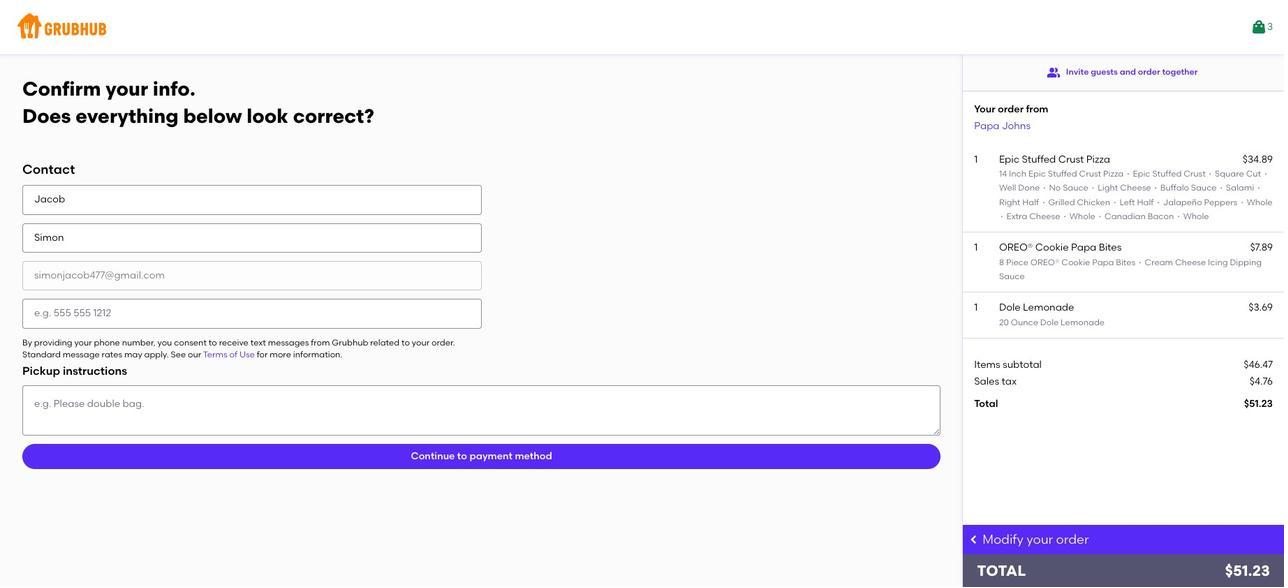 Task type: locate. For each thing, give the bounding box(es) containing it.
half down done
[[1023, 198, 1040, 207]]

1 horizontal spatial half
[[1138, 198, 1154, 207]]

epic up the left
[[1134, 169, 1151, 179]]

cookie down oreo® cookie papa bites at the right
[[1062, 258, 1091, 267]]

bites left cream on the right top
[[1117, 258, 1136, 267]]

1 vertical spatial pizza
[[1104, 169, 1124, 179]]

∙ left the left
[[1113, 198, 1118, 207]]

square
[[1216, 169, 1245, 179]]

whole down 'salami' at the right of the page
[[1248, 198, 1273, 207]]

1 vertical spatial papa
[[1072, 242, 1097, 254]]

1 for dole lemonade
[[975, 302, 978, 314]]

info.
[[153, 77, 196, 101]]

1 vertical spatial from
[[311, 338, 330, 348]]

to up "terms"
[[209, 338, 217, 348]]

oreo® down oreo® cookie papa bites at the right
[[1031, 258, 1060, 267]]

$34.89 14 inch epic stuffed crust pizza ∙ epic stuffed crust ∙ square cut ∙ well done ∙ no sauce ∙ light cheese ∙ buffalo sauce ∙ salami ∙ right half ∙ grilled chicken ∙ left half ∙ jalapeño peppers ∙ whole ∙ extra cheese ∙ whole ∙ canadian bacon ∙ whole
[[1000, 154, 1274, 222]]

crust up light
[[1080, 169, 1102, 179]]

1 horizontal spatial cheese
[[1121, 183, 1152, 193]]

lemonade up the ounce on the bottom right of the page
[[1024, 302, 1075, 314]]

0 vertical spatial order
[[1139, 67, 1161, 77]]

1
[[975, 154, 978, 166], [975, 242, 978, 254], [975, 302, 978, 314]]

1 vertical spatial order
[[998, 103, 1024, 115]]

1 horizontal spatial epic
[[1029, 169, 1047, 179]]

subtotal
[[1003, 359, 1042, 371]]

instructions
[[63, 365, 127, 378]]

pizza
[[1087, 154, 1111, 166], [1104, 169, 1124, 179]]

sauce
[[1064, 183, 1089, 193], [1192, 183, 1217, 193], [1000, 272, 1025, 282]]

your up everything
[[106, 77, 148, 101]]

2 vertical spatial 1
[[975, 302, 978, 314]]

johns
[[1003, 120, 1031, 132]]

order.
[[432, 338, 455, 348]]

to inside continue to payment method button
[[458, 451, 467, 462]]

sauce down piece
[[1000, 272, 1025, 282]]

total
[[975, 399, 999, 410], [978, 562, 1027, 580]]

papa down oreo® cookie papa bites at the right
[[1093, 258, 1115, 267]]

∙ right cut
[[1264, 169, 1269, 179]]

∙ down 'salami' at the right of the page
[[1240, 198, 1246, 207]]

cheese left icing
[[1176, 258, 1207, 267]]

1 vertical spatial dole
[[1041, 318, 1059, 327]]

2 horizontal spatial cheese
[[1176, 258, 1207, 267]]

0 horizontal spatial dole
[[1000, 302, 1021, 314]]

1 vertical spatial cookie
[[1062, 258, 1091, 267]]

∙
[[1126, 169, 1132, 179], [1208, 169, 1214, 179], [1264, 169, 1269, 179], [1042, 183, 1048, 193], [1091, 183, 1096, 193], [1154, 183, 1159, 193], [1219, 183, 1225, 193], [1257, 183, 1262, 193], [1042, 198, 1047, 207], [1113, 198, 1118, 207], [1156, 198, 1162, 207], [1240, 198, 1246, 207], [1000, 212, 1005, 222], [1063, 212, 1068, 222], [1098, 212, 1103, 222], [1177, 212, 1182, 222], [1136, 258, 1146, 267]]

by providing your phone number, you consent to receive text messages from grubhub related to your order. standard message rates may apply. see our
[[22, 338, 455, 360]]

epic up 14
[[1000, 154, 1020, 166]]

pickup
[[22, 365, 60, 378]]

order right modify
[[1057, 532, 1090, 548]]

order right and
[[1139, 67, 1161, 77]]

0 horizontal spatial cheese
[[1030, 212, 1061, 222]]

0 horizontal spatial half
[[1023, 198, 1040, 207]]

jalapeño
[[1164, 198, 1203, 207]]

modify
[[983, 532, 1024, 548]]

$46.47
[[1245, 359, 1274, 371]]

dipping
[[1231, 258, 1263, 267]]

0 vertical spatial oreo®
[[1000, 242, 1034, 254]]

papa up the 8 piece oreo® cookie papa bites
[[1072, 242, 1097, 254]]

salami
[[1227, 183, 1255, 193]]

0 horizontal spatial sauce
[[1000, 272, 1025, 282]]

cheese down "grilled"
[[1030, 212, 1061, 222]]

to right related
[[402, 338, 410, 348]]

epic up done
[[1029, 169, 1047, 179]]

0 vertical spatial papa
[[975, 120, 1000, 132]]

1 horizontal spatial dole
[[1041, 318, 1059, 327]]

confirm your info. does everything below look correct?
[[22, 77, 374, 128]]

2 horizontal spatial to
[[458, 451, 467, 462]]

∙ left "grilled"
[[1042, 198, 1047, 207]]

papa down your
[[975, 120, 1000, 132]]

of
[[230, 350, 238, 360]]

everything
[[76, 104, 179, 128]]

tax
[[1002, 376, 1017, 388]]

from up johns
[[1027, 103, 1049, 115]]

oreo®
[[1000, 242, 1034, 254], [1031, 258, 1060, 267]]

lemonade
[[1024, 302, 1075, 314], [1061, 318, 1105, 327]]

whole down "chicken"
[[1070, 212, 1096, 222]]

lemonade down dole lemonade
[[1061, 318, 1105, 327]]

2 horizontal spatial order
[[1139, 67, 1161, 77]]

crust
[[1059, 154, 1085, 166], [1080, 169, 1102, 179], [1184, 169, 1206, 179]]

to left payment
[[458, 451, 467, 462]]

continue
[[411, 451, 455, 462]]

method
[[515, 451, 553, 462]]

from up information.
[[311, 338, 330, 348]]

piece
[[1007, 258, 1029, 267]]

∙ left extra
[[1000, 212, 1005, 222]]

∙ down jalapeño
[[1177, 212, 1182, 222]]

whole down jalapeño
[[1184, 212, 1210, 222]]

look
[[247, 104, 289, 128]]

sauce up "grilled"
[[1064, 183, 1089, 193]]

sauce up peppers
[[1192, 183, 1217, 193]]

cookie up the 8 piece oreo® cookie papa bites
[[1036, 242, 1069, 254]]

1 horizontal spatial to
[[402, 338, 410, 348]]

1 horizontal spatial from
[[1027, 103, 1049, 115]]

2 vertical spatial cheese
[[1176, 258, 1207, 267]]

14
[[1000, 169, 1008, 179]]

invite guests and order together
[[1067, 67, 1199, 77]]

1 vertical spatial cheese
[[1030, 212, 1061, 222]]

$3.69
[[1249, 302, 1274, 314]]

cheese up the left
[[1121, 183, 1152, 193]]

0 vertical spatial dole
[[1000, 302, 1021, 314]]

pickup instructions
[[22, 365, 127, 378]]

∙ down cut
[[1257, 183, 1262, 193]]

oreo® up piece
[[1000, 242, 1034, 254]]

order inside the your order from papa johns
[[998, 103, 1024, 115]]

2 1 from the top
[[975, 242, 978, 254]]

dole up 20
[[1000, 302, 1021, 314]]

stuffed up 'inch'
[[1022, 154, 1057, 166]]

8 piece oreo® cookie papa bites
[[1000, 258, 1136, 267]]

from inside the your order from papa johns
[[1027, 103, 1049, 115]]

0 horizontal spatial order
[[998, 103, 1024, 115]]

1 vertical spatial bites
[[1117, 258, 1136, 267]]

0 vertical spatial from
[[1027, 103, 1049, 115]]

by
[[22, 338, 32, 348]]

1 horizontal spatial whole
[[1184, 212, 1210, 222]]

bites up the cream cheese icing dipping sauce
[[1100, 242, 1122, 254]]

20
[[1000, 318, 1010, 327]]

0 vertical spatial cookie
[[1036, 242, 1069, 254]]

no
[[1050, 183, 1062, 193]]

∙ left buffalo
[[1154, 183, 1159, 193]]

order
[[1139, 67, 1161, 77], [998, 103, 1024, 115], [1057, 532, 1090, 548]]

1 vertical spatial 1
[[975, 242, 978, 254]]

∙ up peppers
[[1219, 183, 1225, 193]]

half
[[1023, 198, 1040, 207], [1138, 198, 1154, 207]]

∙ up "chicken"
[[1091, 183, 1096, 193]]

contact
[[22, 162, 75, 178]]

your
[[975, 103, 996, 115]]

your right modify
[[1027, 532, 1054, 548]]

8
[[1000, 258, 1005, 267]]

1 vertical spatial lemonade
[[1061, 318, 1105, 327]]

0 horizontal spatial from
[[311, 338, 330, 348]]

cut
[[1247, 169, 1262, 179]]

terms of use for more information.
[[203, 350, 343, 360]]

total down modify
[[978, 562, 1027, 580]]

dole down dole lemonade
[[1041, 318, 1059, 327]]

2 half from the left
[[1138, 198, 1154, 207]]

whole
[[1248, 198, 1273, 207], [1070, 212, 1096, 222], [1184, 212, 1210, 222]]

does
[[22, 104, 71, 128]]

oreo® cookie papa bites
[[1000, 242, 1122, 254]]

1 1 from the top
[[975, 154, 978, 166]]

receive
[[219, 338, 249, 348]]

1 for epic stuffed crust pizza
[[975, 154, 978, 166]]

invite guests and order together button
[[1047, 60, 1199, 85]]

peppers
[[1205, 198, 1238, 207]]

0 vertical spatial bites
[[1100, 242, 1122, 254]]

half right the left
[[1138, 198, 1154, 207]]

canadian
[[1105, 212, 1146, 222]]

papa
[[975, 120, 1000, 132], [1072, 242, 1097, 254], [1093, 258, 1115, 267]]

grilled
[[1049, 198, 1076, 207]]

chicken
[[1078, 198, 1111, 207]]

∙ left no
[[1042, 183, 1048, 193]]

Phone telephone field
[[22, 299, 482, 329]]

3 1 from the top
[[975, 302, 978, 314]]

light
[[1098, 183, 1119, 193]]

1 horizontal spatial order
[[1057, 532, 1090, 548]]

stuffed up no
[[1049, 169, 1078, 179]]

cheese
[[1121, 183, 1152, 193], [1030, 212, 1061, 222], [1176, 258, 1207, 267]]

total down sales
[[975, 399, 999, 410]]

epic
[[1000, 154, 1020, 166], [1029, 169, 1047, 179], [1134, 169, 1151, 179]]

order up johns
[[998, 103, 1024, 115]]

0 vertical spatial 1
[[975, 154, 978, 166]]

dole lemonade
[[1000, 302, 1075, 314]]

2 vertical spatial papa
[[1093, 258, 1115, 267]]



Task type: describe. For each thing, give the bounding box(es) containing it.
∙ left square
[[1208, 169, 1214, 179]]

confirm
[[22, 77, 101, 101]]

our
[[188, 350, 201, 360]]

right
[[1000, 198, 1021, 207]]

papa johns link
[[975, 120, 1031, 132]]

modify your order
[[983, 532, 1090, 548]]

First name text field
[[22, 185, 482, 215]]

your order from papa johns
[[975, 103, 1049, 132]]

1 for oreo® cookie papa bites
[[975, 242, 978, 254]]

2 vertical spatial order
[[1057, 532, 1090, 548]]

guests
[[1092, 67, 1119, 77]]

∙ down canadian
[[1136, 258, 1146, 267]]

continue to payment method
[[411, 451, 553, 462]]

terms of use link
[[203, 350, 255, 360]]

∙ up the bacon on the right of the page
[[1156, 198, 1162, 207]]

extra
[[1007, 212, 1028, 222]]

your left the order.
[[412, 338, 430, 348]]

pizza inside $34.89 14 inch epic stuffed crust pizza ∙ epic stuffed crust ∙ square cut ∙ well done ∙ no sauce ∙ light cheese ∙ buffalo sauce ∙ salami ∙ right half ∙ grilled chicken ∙ left half ∙ jalapeño peppers ∙ whole ∙ extra cheese ∙ whole ∙ canadian bacon ∙ whole
[[1104, 169, 1124, 179]]

crust up buffalo
[[1184, 169, 1206, 179]]

icing
[[1209, 258, 1229, 267]]

for
[[257, 350, 268, 360]]

from inside by providing your phone number, you consent to receive text messages from grubhub related to your order. standard message rates may apply. see our
[[311, 338, 330, 348]]

1 vertical spatial oreo®
[[1031, 258, 1060, 267]]

order inside button
[[1139, 67, 1161, 77]]

Email email field
[[22, 261, 482, 291]]

bacon
[[1148, 212, 1175, 222]]

Last name text field
[[22, 223, 482, 253]]

more
[[270, 350, 291, 360]]

apply.
[[144, 350, 169, 360]]

svg image
[[969, 534, 980, 546]]

together
[[1163, 67, 1199, 77]]

left
[[1120, 198, 1136, 207]]

number,
[[122, 338, 156, 348]]

papa inside the your order from papa johns
[[975, 120, 1000, 132]]

providing
[[34, 338, 72, 348]]

$7.89
[[1251, 242, 1274, 254]]

text
[[251, 338, 266, 348]]

cheese inside the cream cheese icing dipping sauce
[[1176, 258, 1207, 267]]

below
[[183, 104, 242, 128]]

$34.89
[[1244, 154, 1274, 166]]

correct?
[[293, 104, 374, 128]]

1 vertical spatial $51.23
[[1226, 562, 1271, 580]]

payment
[[470, 451, 513, 462]]

buffalo
[[1161, 183, 1190, 193]]

3
[[1268, 21, 1274, 33]]

well
[[1000, 183, 1017, 193]]

0 vertical spatial cheese
[[1121, 183, 1152, 193]]

items subtotal
[[975, 359, 1042, 371]]

grubhub
[[332, 338, 368, 348]]

0 vertical spatial lemonade
[[1024, 302, 1075, 314]]

your inside the confirm your info. does everything below look correct?
[[106, 77, 148, 101]]

and
[[1121, 67, 1137, 77]]

0 vertical spatial total
[[975, 399, 999, 410]]

terms
[[203, 350, 228, 360]]

∙ down "grilled"
[[1063, 212, 1068, 222]]

rates
[[102, 350, 122, 360]]

∙ up the left
[[1126, 169, 1132, 179]]

your up message
[[74, 338, 92, 348]]

∙ down "chicken"
[[1098, 212, 1103, 222]]

inch
[[1010, 169, 1027, 179]]

messages
[[268, 338, 309, 348]]

3 button
[[1251, 15, 1274, 40]]

0 horizontal spatial to
[[209, 338, 217, 348]]

cream
[[1146, 258, 1174, 267]]

cream cheese icing dipping sauce
[[1000, 258, 1263, 282]]

main navigation navigation
[[0, 0, 1285, 54]]

stuffed up buffalo
[[1153, 169, 1182, 179]]

2 horizontal spatial sauce
[[1192, 183, 1217, 193]]

ounce
[[1012, 318, 1039, 327]]

see
[[171, 350, 186, 360]]

you
[[158, 338, 172, 348]]

people icon image
[[1047, 66, 1061, 80]]

items
[[975, 359, 1001, 371]]

2 horizontal spatial epic
[[1134, 169, 1151, 179]]

1 horizontal spatial sauce
[[1064, 183, 1089, 193]]

$3.69 20 ounce dole lemonade
[[1000, 302, 1274, 327]]

epic stuffed crust pizza
[[1000, 154, 1111, 166]]

dole inside the $3.69 20 ounce dole lemonade
[[1041, 318, 1059, 327]]

may
[[124, 350, 142, 360]]

sauce inside the cream cheese icing dipping sauce
[[1000, 272, 1025, 282]]

1 vertical spatial total
[[978, 562, 1027, 580]]

sales tax
[[975, 376, 1017, 388]]

crust up no
[[1059, 154, 1085, 166]]

invite
[[1067, 67, 1090, 77]]

sales
[[975, 376, 1000, 388]]

standard
[[22, 350, 61, 360]]

related
[[370, 338, 400, 348]]

continue to payment method button
[[22, 444, 941, 469]]

0 vertical spatial $51.23
[[1245, 399, 1274, 410]]

1 half from the left
[[1023, 198, 1040, 207]]

0 horizontal spatial epic
[[1000, 154, 1020, 166]]

done
[[1019, 183, 1040, 193]]

Pickup instructions text field
[[22, 386, 941, 436]]

0 vertical spatial pizza
[[1087, 154, 1111, 166]]

consent
[[174, 338, 207, 348]]

lemonade inside the $3.69 20 ounce dole lemonade
[[1061, 318, 1105, 327]]

message
[[63, 350, 100, 360]]

2 horizontal spatial whole
[[1248, 198, 1273, 207]]

0 horizontal spatial whole
[[1070, 212, 1096, 222]]

phone
[[94, 338, 120, 348]]

$4.76
[[1250, 376, 1274, 388]]

use
[[240, 350, 255, 360]]



Task type: vqa. For each thing, say whether or not it's contained in the screenshot.
$5.33
no



